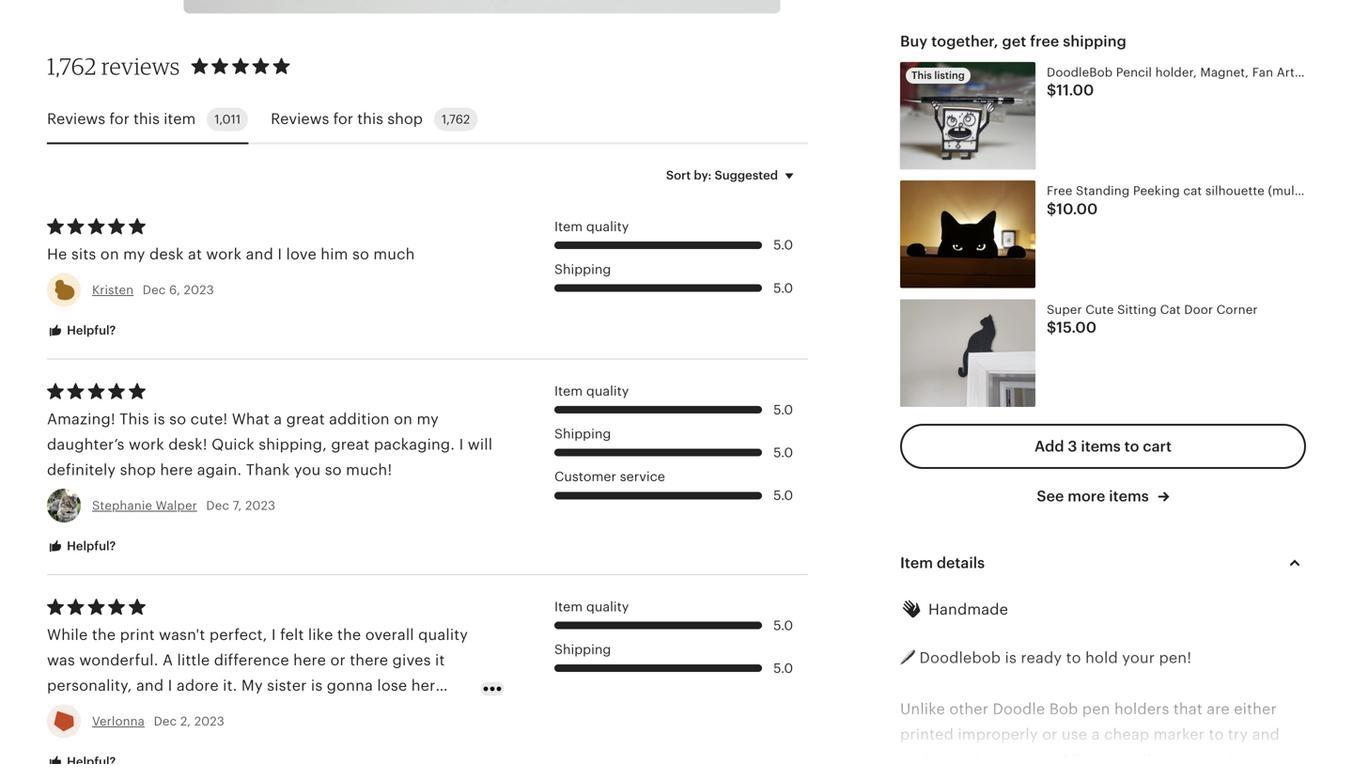 Task type: describe. For each thing, give the bounding box(es) containing it.
i left felt in the bottom left of the page
[[272, 626, 276, 643]]

0 vertical spatial great
[[286, 411, 325, 428]]

to left be
[[1238, 752, 1253, 764]]

item
[[164, 111, 196, 128]]

little
[[177, 652, 210, 669]]

handmade
[[929, 601, 1009, 618]]

overall
[[365, 626, 414, 643]]

cat
[[1161, 303, 1181, 317]]

shipping,
[[259, 436, 327, 453]]

bob
[[1050, 701, 1079, 718]]

ready
[[1021, 649, 1062, 666]]

difference
[[214, 652, 289, 669]]

lose
[[377, 678, 407, 694]]

0 horizontal spatial the
[[92, 626, 116, 643]]

other
[[950, 701, 989, 718]]

this listing
[[912, 69, 965, 81]]

a
[[163, 652, 173, 669]]

hold
[[1086, 649, 1119, 666]]

customer service
[[555, 469, 665, 484]]

see more items
[[1037, 488, 1153, 505]]

shipping for he sits on my desk at work and i love him so much
[[555, 262, 611, 277]]

i inside "amazing!  this is so cute! what a great addition on my daughter's work desk! quick shipping, great packaging. i will definitely shop here again. thank you so much!"
[[459, 436, 464, 453]]

10/10
[[241, 703, 281, 720]]

her.
[[209, 703, 237, 720]]

by:
[[694, 168, 712, 182]]

free standing peeking cat silhouette (multiple sizes $ 10.00
[[1047, 184, 1354, 217]]

$ 11.00
[[1047, 82, 1095, 99]]

super
[[1047, 303, 1083, 317]]

daughter's
[[47, 436, 125, 453]]

for for shop
[[333, 111, 353, 128]]

5 5.0 from the top
[[774, 488, 793, 503]]

is inside while the print wasn't perfect, i felt like the overall quality was wonderful. a little difference here or there gives it personality, and i adore it. my sister is gonna lose her mind when i give it to her. 10/10 would recommend.
[[311, 678, 323, 694]]

helpful? button for he sits on my desk at work and i love him so much
[[33, 313, 130, 348]]

give
[[141, 703, 172, 720]]

this inside "amazing!  this is so cute! what a great addition on my daughter's work desk! quick shipping, great packaging. i will definitely shop here again. thank you so much!"
[[120, 411, 149, 428]]

like
[[308, 626, 333, 643]]

pen
[[1083, 701, 1111, 718]]

0 vertical spatial it
[[435, 652, 445, 669]]

pen!
[[1160, 649, 1192, 666]]

0 vertical spatial and
[[246, 246, 274, 263]]

1,762 reviews
[[47, 52, 180, 80]]

much
[[374, 246, 415, 263]]

he sits on my desk at work and i love him so much
[[47, 246, 415, 263]]

silhouette
[[1206, 184, 1265, 198]]

my inside "amazing!  this is so cute! what a great addition on my daughter's work desk! quick shipping, great packaging. i will definitely shop here again. thank you so much!"
[[417, 411, 439, 428]]

reviews for reviews for this shop
[[271, 111, 329, 128]]

unlike
[[901, 701, 946, 718]]

sort by: suggested button
[[652, 155, 815, 195]]

amazing!  this is so cute! what a great addition on my daughter's work desk! quick shipping, great packaging. i will definitely shop here again. thank you so much!
[[47, 411, 493, 479]]

1 $ from the top
[[1047, 82, 1057, 99]]

improperly
[[958, 726, 1038, 743]]

1,762 for 1,762 reviews
[[47, 52, 97, 80]]

what
[[232, 411, 270, 428]]

sits
[[71, 246, 96, 263]]

suggested
[[715, 168, 778, 182]]

super cute sitting cat door corner $ 15.00
[[1047, 303, 1258, 336]]

at
[[188, 246, 202, 263]]

try
[[1229, 726, 1249, 743]]

will
[[468, 436, 493, 453]]

marker
[[1154, 726, 1205, 743]]

service
[[620, 469, 665, 484]]

adore
[[177, 678, 219, 694]]

dec for dec 6, 2023
[[143, 283, 166, 297]]

desk
[[149, 246, 184, 263]]

1 5.0 from the top
[[774, 238, 793, 253]]

0 horizontal spatial so
[[169, 411, 186, 428]]

was
[[47, 652, 75, 669]]

quality for stephanie walper dec 7, 2023
[[587, 384, 629, 399]]

would
[[285, 703, 330, 720]]

item details button
[[884, 541, 1324, 586]]

cheap
[[1105, 726, 1150, 743]]

0 horizontal spatial my
[[123, 246, 145, 263]]

this for shop
[[357, 111, 384, 128]]

love
[[286, 246, 317, 263]]

gonna
[[327, 678, 373, 694]]

1 vertical spatial dec
[[206, 499, 229, 513]]

3 shipping from the top
[[555, 642, 611, 657]]

reviews for this item
[[47, 111, 196, 128]]

add 3 items to cart
[[1035, 438, 1172, 455]]

holders
[[1115, 701, 1170, 718]]

quality for verlonna dec 2, 2023
[[587, 599, 629, 614]]

felt
[[280, 626, 304, 643]]

actually
[[1103, 752, 1160, 764]]

buy together, get free shipping
[[901, 33, 1127, 50]]

to inside button
[[1125, 438, 1140, 455]]

mine
[[1063, 752, 1099, 764]]

replicate
[[901, 752, 965, 764]]

details
[[937, 555, 985, 572]]

wasn't
[[159, 626, 205, 643]]

2023 for verlonna dec 2, 2023
[[194, 714, 225, 728]]

10.00
[[1057, 201, 1098, 217]]

either
[[1234, 701, 1277, 718]]

6 5.0 from the top
[[774, 618, 793, 633]]

2 horizontal spatial so
[[352, 246, 369, 263]]

items for more
[[1109, 488, 1149, 505]]

use
[[1062, 726, 1088, 743]]

shipping for amazing!  this is so cute! what a great addition on my daughter's work desk! quick shipping, great packaging. i will definitely shop here again. thank you so much!
[[555, 426, 611, 441]]

1 vertical spatial printed
[[1180, 752, 1234, 764]]

tab list containing reviews for this item
[[47, 96, 808, 144]]

to left try
[[1209, 726, 1224, 743]]

i left the love
[[278, 246, 282, 263]]

$ inside free standing peeking cat silhouette (multiple sizes $ 10.00
[[1047, 201, 1057, 217]]

her
[[411, 678, 436, 694]]

buy
[[901, 33, 928, 50]]

he
[[47, 246, 67, 263]]

is left ready
[[1005, 649, 1017, 666]]

0 vertical spatial printed
[[901, 726, 954, 743]]

here inside "amazing!  this is so cute! what a great addition on my daughter's work desk! quick shipping, great packaging. i will definitely shop here again. thank you so much!"
[[160, 462, 193, 479]]

item details
[[901, 555, 985, 572]]

add 3 items to cart button
[[901, 424, 1307, 469]]

shop inside "amazing!  this is so cute! what a great addition on my daughter's work desk! quick shipping, great packaging. i will definitely shop here again. thank you so much!"
[[120, 462, 156, 479]]

get
[[1003, 33, 1027, 50]]

you
[[294, 462, 321, 479]]

work inside "amazing!  this is so cute! what a great addition on my daughter's work desk! quick shipping, great packaging. i will definitely shop here again. thank you so much!"
[[129, 436, 164, 453]]

gives
[[393, 652, 431, 669]]

see
[[1037, 488, 1064, 505]]



Task type: vqa. For each thing, say whether or not it's contained in the screenshot.
We tapped the Etsy community for their favorite unexpected gift card holder ideas—and they didn't disappoint!
no



Task type: locate. For each thing, give the bounding box(es) containing it.
so right the him
[[352, 246, 369, 263]]

1 reviews from the left
[[47, 111, 105, 128]]

recommend.
[[334, 703, 427, 720]]

a inside the unlike other doodle bob pen holders that are either printed improperly or use a cheap marker to try and replicate the cartoon. mine actually is printed to be
[[1092, 726, 1100, 743]]

quality inside while the print wasn't perfect, i felt like the overall quality was wonderful. a little difference here or there gives it personality, and i adore it. my sister is gonna lose her mind when i give it to her. 10/10 would recommend.
[[418, 626, 468, 643]]

cute
[[1086, 303, 1114, 317]]

much!
[[346, 462, 392, 479]]

helpful? button down stephanie
[[33, 529, 130, 564]]

2 vertical spatial and
[[1253, 726, 1280, 743]]

is inside the unlike other doodle bob pen holders that are either printed improperly or use a cheap marker to try and replicate the cartoon. mine actually is printed to be
[[1165, 752, 1176, 764]]

or left "use"
[[1043, 726, 1058, 743]]

sizes
[[1325, 184, 1354, 198]]

and left the love
[[246, 246, 274, 263]]

1 horizontal spatial printed
[[1180, 752, 1234, 764]]

and inside while the print wasn't perfect, i felt like the overall quality was wonderful. a little difference here or there gives it personality, and i adore it. my sister is gonna lose her mind when i give it to her. 10/10 would recommend.
[[136, 678, 164, 694]]

shop
[[388, 111, 423, 128], [120, 462, 156, 479]]

0 horizontal spatial here
[[160, 462, 193, 479]]

3 5.0 from the top
[[774, 402, 793, 417]]

or up 'gonna'
[[330, 652, 346, 669]]

sort
[[666, 168, 691, 182]]

door
[[1185, 303, 1214, 317]]

7,
[[233, 499, 242, 513]]

i
[[278, 246, 282, 263], [459, 436, 464, 453], [272, 626, 276, 643], [168, 678, 172, 694], [132, 703, 137, 720]]

1 vertical spatial it
[[176, 703, 186, 720]]

quality for kristen dec 6, 2023
[[587, 219, 629, 234]]

i left give
[[132, 703, 137, 720]]

1 vertical spatial my
[[417, 411, 439, 428]]

item for verlonna dec 2, 2023
[[555, 599, 583, 614]]

0 horizontal spatial for
[[109, 111, 130, 128]]

2 shipping from the top
[[555, 426, 611, 441]]

2 reviews from the left
[[271, 111, 329, 128]]

work right at
[[206, 246, 242, 263]]

while
[[47, 626, 88, 643]]

1 vertical spatial on
[[394, 411, 413, 428]]

0 vertical spatial helpful?
[[64, 323, 116, 337]]

1 vertical spatial 1,762
[[442, 112, 470, 126]]

4 5.0 from the top
[[774, 445, 793, 460]]

3 item quality from the top
[[555, 599, 629, 614]]

work left the desk!
[[129, 436, 164, 453]]

2023 for kristen dec 6, 2023
[[184, 283, 214, 297]]

is up would
[[311, 678, 323, 694]]

1 horizontal spatial for
[[333, 111, 353, 128]]

sister
[[267, 678, 307, 694]]

on right sits
[[100, 246, 119, 263]]

peeking
[[1134, 184, 1181, 198]]

1 horizontal spatial work
[[206, 246, 242, 263]]

this
[[134, 111, 160, 128], [357, 111, 384, 128]]

standing
[[1076, 184, 1130, 198]]

desk!
[[168, 436, 207, 453]]

doodle
[[993, 701, 1046, 718]]

1 helpful? from the top
[[64, 323, 116, 337]]

kristen link
[[92, 283, 134, 297]]

more
[[1068, 488, 1106, 505]]

is
[[153, 411, 165, 428], [1005, 649, 1017, 666], [311, 678, 323, 694], [1165, 752, 1176, 764]]

reviews
[[47, 111, 105, 128], [271, 111, 329, 128]]

reviews for reviews for this item
[[47, 111, 105, 128]]

again.
[[197, 462, 242, 479]]

item quality for amazing!  this is so cute! what a great addition on my daughter's work desk! quick shipping, great packaging. i will definitely shop here again. thank you so much!
[[555, 384, 629, 399]]

2 $ from the top
[[1047, 201, 1057, 217]]

1 horizontal spatial a
[[1092, 726, 1100, 743]]

amazing!
[[47, 411, 115, 428]]

add
[[1035, 438, 1065, 455]]

so
[[352, 246, 369, 263], [169, 411, 186, 428], [325, 462, 342, 479]]

0 vertical spatial my
[[123, 246, 145, 263]]

$ down the 'free'
[[1047, 82, 1057, 99]]

2 vertical spatial dec
[[154, 714, 177, 728]]

2 vertical spatial $
[[1047, 319, 1057, 336]]

packaging.
[[374, 436, 455, 453]]

1,762 inside tab list
[[442, 112, 470, 126]]

verlonna link
[[92, 714, 145, 728]]

on up packaging.
[[394, 411, 413, 428]]

0 vertical spatial shop
[[388, 111, 423, 128]]

and inside the unlike other doodle bob pen holders that are either printed improperly or use a cheap marker to try and replicate the cartoon. mine actually is printed to be
[[1253, 726, 1280, 743]]

2 vertical spatial so
[[325, 462, 342, 479]]

items right 3
[[1081, 438, 1121, 455]]

0 horizontal spatial and
[[136, 678, 164, 694]]

it right give
[[176, 703, 186, 720]]

printed down 'marker' at the bottom right
[[1180, 752, 1234, 764]]

2 horizontal spatial the
[[969, 752, 993, 764]]

items inside button
[[1081, 438, 1121, 455]]

for
[[109, 111, 130, 128], [333, 111, 353, 128]]

here down the desk!
[[160, 462, 193, 479]]

dec left the 2,
[[154, 714, 177, 728]]

0 vertical spatial on
[[100, 246, 119, 263]]

addition
[[329, 411, 390, 428]]

doodlebob pencil holder, magnet, fan art inspired spongebob, 3d printed pencil holder, me hoy minoy image
[[901, 62, 1036, 169]]

1 horizontal spatial reviews
[[271, 111, 329, 128]]

or inside while the print wasn't perfect, i felt like the overall quality was wonderful. a little difference here or there gives it personality, and i adore it. my sister is gonna lose her mind when i give it to her. 10/10 would recommend.
[[330, 652, 346, 669]]

thank
[[246, 462, 290, 479]]

a inside "amazing!  this is so cute! what a great addition on my daughter's work desk! quick shipping, great packaging. i will definitely shop here again. thank you so much!"
[[274, 411, 282, 428]]

quick
[[212, 436, 255, 453]]

0 vertical spatial here
[[160, 462, 193, 479]]

my
[[123, 246, 145, 263], [417, 411, 439, 428]]

shop inside tab list
[[388, 111, 423, 128]]

1 item quality from the top
[[555, 219, 629, 234]]

while the print wasn't perfect, i felt like the overall quality was wonderful. a little difference here or there gives it personality, and i adore it. my sister is gonna lose her mind when i give it to her. 10/10 would recommend.
[[47, 626, 468, 720]]

helpful? for amazing!  this is so cute! what a great addition on my daughter's work desk! quick shipping, great packaging. i will definitely shop here again. thank you so much!
[[64, 539, 116, 553]]

item quality for he sits on my desk at work and i love him so much
[[555, 219, 629, 234]]

wonderful.
[[79, 652, 158, 669]]

1 vertical spatial here
[[293, 652, 326, 669]]

and
[[246, 246, 274, 263], [136, 678, 164, 694], [1253, 726, 1280, 743]]

to left hold
[[1067, 649, 1082, 666]]

0 horizontal spatial this
[[134, 111, 160, 128]]

it.
[[223, 678, 237, 694]]

is down 'marker' at the bottom right
[[1165, 752, 1176, 764]]

1 horizontal spatial my
[[417, 411, 439, 428]]

1 horizontal spatial or
[[1043, 726, 1058, 743]]

0 vertical spatial item quality
[[555, 219, 629, 234]]

1,762
[[47, 52, 97, 80], [442, 112, 470, 126]]

1 vertical spatial this
[[120, 411, 149, 428]]

sitting
[[1118, 303, 1157, 317]]

0 horizontal spatial this
[[120, 411, 149, 428]]

0 vertical spatial 2023
[[184, 283, 214, 297]]

1 horizontal spatial this
[[357, 111, 384, 128]]

unlike other doodle bob pen holders that are either printed improperly or use a cheap marker to try and replicate the cartoon. mine actually is printed to be 
[[901, 701, 1298, 764]]

is inside "amazing!  this is so cute! what a great addition on my daughter's work desk! quick shipping, great packaging. i will definitely shop here again. thank you so much!"
[[153, 411, 165, 428]]

helpful? down kristen link
[[64, 323, 116, 337]]

stephanie walper dec 7, 2023
[[92, 499, 276, 513]]

dec left 6,
[[143, 283, 166, 297]]

so up the desk!
[[169, 411, 186, 428]]

reviews down 1,762 reviews
[[47, 111, 105, 128]]

kristen
[[92, 283, 134, 297]]

items
[[1081, 438, 1121, 455], [1109, 488, 1149, 505]]

item
[[555, 219, 583, 234], [555, 384, 583, 399], [901, 555, 933, 572], [555, 599, 583, 614]]

0 vertical spatial helpful? button
[[33, 313, 130, 348]]

1 vertical spatial so
[[169, 411, 186, 428]]

shipping
[[1063, 33, 1127, 50]]

2 helpful? from the top
[[64, 539, 116, 553]]

and up be
[[1253, 726, 1280, 743]]

2023
[[184, 283, 214, 297], [245, 499, 276, 513], [194, 714, 225, 728]]

2 5.0 from the top
[[774, 280, 793, 295]]

stephanie walper link
[[92, 499, 197, 513]]

helpful? for he sits on my desk at work and i love him so much
[[64, 323, 116, 337]]

1 vertical spatial shipping
[[555, 426, 611, 441]]

and up give
[[136, 678, 164, 694]]

2 this from the left
[[357, 111, 384, 128]]

the up wonderful.
[[92, 626, 116, 643]]

1 horizontal spatial on
[[394, 411, 413, 428]]

11.00
[[1057, 82, 1095, 99]]

1 horizontal spatial so
[[325, 462, 342, 479]]

0 horizontal spatial a
[[274, 411, 282, 428]]

2 item quality from the top
[[555, 384, 629, 399]]

1 vertical spatial work
[[129, 436, 164, 453]]

i left will
[[459, 436, 464, 453]]

0 vertical spatial dec
[[143, 283, 166, 297]]

verlonna dec 2, 2023
[[92, 714, 225, 728]]

0 vertical spatial 1,762
[[47, 52, 97, 80]]

walper
[[156, 499, 197, 513]]

verlonna
[[92, 714, 145, 728]]

reviews
[[101, 52, 180, 80]]

1 helpful? button from the top
[[33, 313, 130, 348]]

2023 right the 2,
[[194, 714, 225, 728]]

helpful? button for amazing!  this is so cute! what a great addition on my daughter's work desk! quick shipping, great packaging. i will definitely shop here again. thank you so much!
[[33, 529, 130, 564]]

my left desk at the left top of the page
[[123, 246, 145, 263]]

i down a
[[168, 678, 172, 694]]

0 vertical spatial items
[[1081, 438, 1121, 455]]

0 horizontal spatial it
[[176, 703, 186, 720]]

the right like in the bottom of the page
[[337, 626, 361, 643]]

mind
[[47, 703, 84, 720]]

2 vertical spatial item quality
[[555, 599, 629, 614]]

together,
[[932, 33, 999, 50]]

perfect,
[[209, 626, 267, 643]]

cute!
[[190, 411, 228, 428]]

0 horizontal spatial reviews
[[47, 111, 105, 128]]

1 vertical spatial a
[[1092, 726, 1100, 743]]

0 vertical spatial or
[[330, 652, 346, 669]]

1 for from the left
[[109, 111, 130, 128]]

see more items link
[[1037, 486, 1170, 507]]

stephanie
[[92, 499, 152, 513]]

1 vertical spatial item quality
[[555, 384, 629, 399]]

helpful?
[[64, 323, 116, 337], [64, 539, 116, 553]]

2 helpful? button from the top
[[33, 529, 130, 564]]

item inside "dropdown button"
[[901, 555, 933, 572]]

here down like in the bottom of the page
[[293, 652, 326, 669]]

dec for dec 2, 2023
[[154, 714, 177, 728]]

here inside while the print wasn't perfect, i felt like the overall quality was wonderful. a little difference here or there gives it personality, and i adore it. my sister is gonna lose her mind when i give it to her. 10/10 would recommend.
[[293, 652, 326, 669]]

1 shipping from the top
[[555, 262, 611, 277]]

2023 right 7,
[[245, 499, 276, 513]]

0 horizontal spatial great
[[286, 411, 325, 428]]

item for stephanie walper dec 7, 2023
[[555, 384, 583, 399]]

0 vertical spatial this
[[912, 69, 932, 81]]

it right gives
[[435, 652, 445, 669]]

2 horizontal spatial and
[[1253, 726, 1280, 743]]

this
[[912, 69, 932, 81], [120, 411, 149, 428]]

cart
[[1143, 438, 1172, 455]]

1 vertical spatial great
[[331, 436, 370, 453]]

print
[[120, 626, 155, 643]]

my
[[242, 678, 263, 694]]

1 this from the left
[[134, 111, 160, 128]]

1 vertical spatial $
[[1047, 201, 1057, 217]]

on inside "amazing!  this is so cute! what a great addition on my daughter's work desk! quick shipping, great packaging. i will definitely shop here again. thank you so much!"
[[394, 411, 413, 428]]

1 horizontal spatial it
[[435, 652, 445, 669]]

6,
[[169, 283, 180, 297]]

0 horizontal spatial or
[[330, 652, 346, 669]]

1 vertical spatial items
[[1109, 488, 1149, 505]]

tab list
[[47, 96, 808, 144]]

a right what
[[274, 411, 282, 428]]

0 horizontal spatial on
[[100, 246, 119, 263]]

to down the adore
[[190, 703, 205, 720]]

0 horizontal spatial work
[[129, 436, 164, 453]]

helpful? down stephanie
[[64, 539, 116, 553]]

sort by: suggested
[[666, 168, 778, 182]]

0 vertical spatial so
[[352, 246, 369, 263]]

1 horizontal spatial here
[[293, 652, 326, 669]]

3
[[1068, 438, 1078, 455]]

are
[[1207, 701, 1230, 718]]

1 horizontal spatial great
[[331, 436, 370, 453]]

2 for from the left
[[333, 111, 353, 128]]

1 vertical spatial and
[[136, 678, 164, 694]]

items right more
[[1109, 488, 1149, 505]]

0 vertical spatial $
[[1047, 82, 1057, 99]]

so right you
[[325, 462, 342, 479]]

cat
[[1184, 184, 1203, 198]]

your
[[1123, 649, 1155, 666]]

1 horizontal spatial and
[[246, 246, 274, 263]]

or inside the unlike other doodle bob pen holders that are either printed improperly or use a cheap marker to try and replicate the cartoon. mine actually is printed to be
[[1043, 726, 1058, 743]]

$ inside super cute sitting cat door corner $ 15.00
[[1047, 319, 1057, 336]]

1 vertical spatial shop
[[120, 462, 156, 479]]

items for 3
[[1081, 438, 1121, 455]]

7 5.0 from the top
[[774, 661, 793, 676]]

free
[[1047, 184, 1073, 198]]

there
[[350, 652, 388, 669]]

2 vertical spatial shipping
[[555, 642, 611, 657]]

printed up replicate
[[901, 726, 954, 743]]

this left listing
[[912, 69, 932, 81]]

my up packaging.
[[417, 411, 439, 428]]

1 horizontal spatial 1,762
[[442, 112, 470, 126]]

2023 right 6,
[[184, 283, 214, 297]]

2 vertical spatial 2023
[[194, 714, 225, 728]]

1 horizontal spatial shop
[[388, 111, 423, 128]]

0 vertical spatial shipping
[[555, 262, 611, 277]]

0 vertical spatial work
[[206, 246, 242, 263]]

0 vertical spatial a
[[274, 411, 282, 428]]

1 horizontal spatial this
[[912, 69, 932, 81]]

1 vertical spatial or
[[1043, 726, 1058, 743]]

$ down free
[[1047, 201, 1057, 217]]

1 vertical spatial helpful? button
[[33, 529, 130, 564]]

1 vertical spatial 2023
[[245, 499, 276, 513]]

$ down the super
[[1047, 319, 1057, 336]]

3 $ from the top
[[1047, 319, 1057, 336]]

free standing peeking cat silhouette (multiple sizes) image
[[901, 181, 1036, 288]]

0 horizontal spatial shop
[[120, 462, 156, 479]]

to inside while the print wasn't perfect, i felt like the overall quality was wonderful. a little difference here or there gives it personality, and i adore it. my sister is gonna lose her mind when i give it to her. 10/10 would recommend.
[[190, 703, 205, 720]]

the down improperly
[[969, 752, 993, 764]]

dec left 7,
[[206, 499, 229, 513]]

helpful? button down kristen
[[33, 313, 130, 348]]

reviews right 1,011
[[271, 111, 329, 128]]

for for item
[[109, 111, 130, 128]]

to left cart
[[1125, 438, 1140, 455]]

this right amazing!
[[120, 411, 149, 428]]

the
[[92, 626, 116, 643], [337, 626, 361, 643], [969, 752, 993, 764]]

0 horizontal spatial 1,762
[[47, 52, 97, 80]]

great down addition
[[331, 436, 370, 453]]

1 vertical spatial helpful?
[[64, 539, 116, 553]]

this for item
[[134, 111, 160, 128]]

1 horizontal spatial the
[[337, 626, 361, 643]]

🖊️ doodlebob is ready to hold your pen!
[[901, 649, 1192, 666]]

1,762 for 1,762
[[442, 112, 470, 126]]

great up shipping, at the left bottom of the page
[[286, 411, 325, 428]]

the inside the unlike other doodle bob pen holders that are either printed improperly or use a cheap marker to try and replicate the cartoon. mine actually is printed to be
[[969, 752, 993, 764]]

customer
[[555, 469, 617, 484]]

a right "use"
[[1092, 726, 1100, 743]]

0 horizontal spatial printed
[[901, 726, 954, 743]]

is left cute!
[[153, 411, 165, 428]]

super cute sitting cat door corner image
[[901, 299, 1036, 407]]

item for kristen dec 6, 2023
[[555, 219, 583, 234]]



